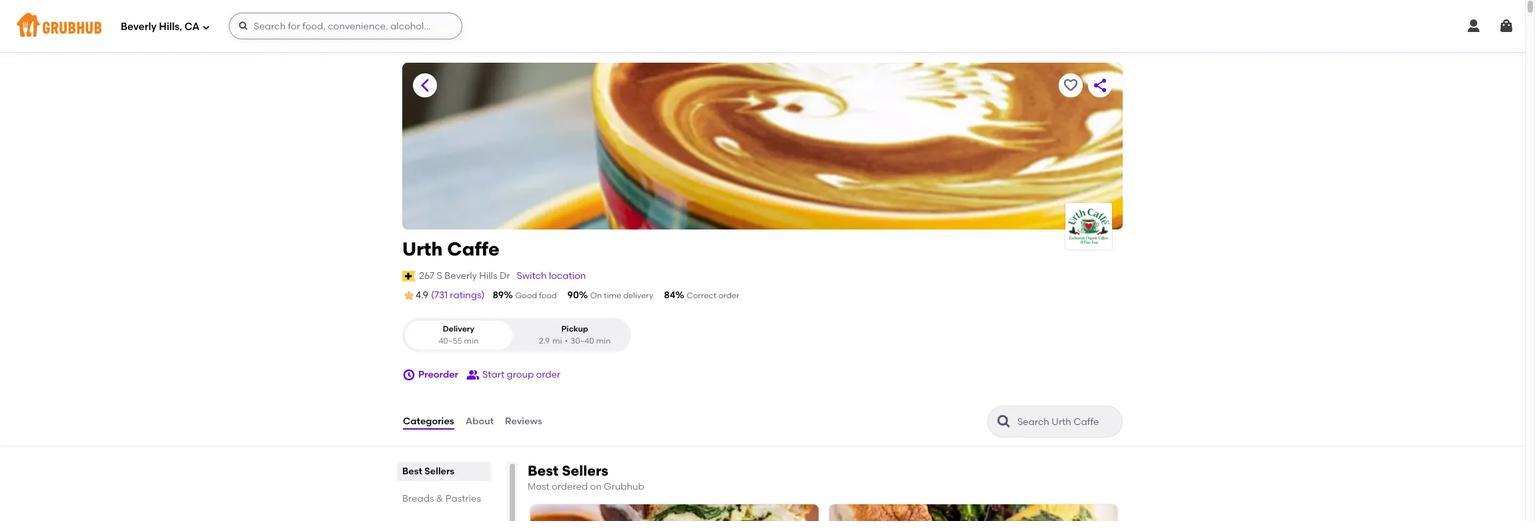 Task type: vqa. For each thing, say whether or not it's contained in the screenshot.
Sign in button
no



Task type: describe. For each thing, give the bounding box(es) containing it.
1 horizontal spatial order
[[719, 291, 739, 300]]

on time delivery
[[590, 291, 653, 300]]

hills,
[[159, 20, 182, 32]]

about
[[465, 416, 494, 427]]

min inside delivery 40–55 min
[[464, 336, 479, 345]]

urth caffe
[[402, 238, 500, 260]]

sellers for best sellers most ordered on grubhub
[[562, 462, 608, 479]]

4.9
[[416, 290, 428, 301]]

breads
[[402, 493, 434, 504]]

good
[[515, 291, 537, 300]]

correct
[[687, 291, 717, 300]]

Search for food, convenience, alcohol... search field
[[229, 13, 463, 39]]

delivery
[[623, 291, 653, 300]]

sellers for best sellers
[[425, 466, 454, 477]]

beverly inside button
[[444, 270, 477, 281]]

267 s beverly hills dr
[[419, 270, 510, 281]]

90
[[568, 290, 579, 301]]

dr
[[500, 270, 510, 281]]

breads & pastries tab
[[402, 492, 486, 506]]

(731 ratings)
[[431, 290, 485, 301]]

delivery 40–55 min
[[439, 324, 479, 345]]

2.9
[[539, 336, 550, 345]]

categories button
[[402, 398, 455, 446]]

svg image inside preorder button
[[402, 368, 416, 382]]

delivery
[[443, 324, 474, 334]]

caffe
[[447, 238, 500, 260]]

urth caffe logo image
[[1065, 205, 1112, 247]]

0 horizontal spatial svg image
[[238, 21, 249, 31]]

Search Urth Caffe search field
[[1016, 416, 1118, 428]]

on
[[590, 481, 602, 492]]

grubhub
[[604, 481, 644, 492]]

s
[[437, 270, 442, 281]]

beverly inside main navigation navigation
[[121, 20, 157, 32]]

ratings)
[[450, 290, 485, 301]]

preorder
[[418, 369, 458, 380]]

beverly hills, ca
[[121, 20, 200, 32]]

0 horizontal spatial svg image
[[202, 23, 210, 31]]

best for best sellers most ordered on grubhub
[[528, 462, 559, 479]]

urth
[[402, 238, 443, 260]]

search icon image
[[996, 414, 1012, 430]]

save this restaurant button
[[1059, 73, 1083, 97]]

30–40
[[571, 336, 594, 345]]

time
[[604, 291, 621, 300]]

switch location button
[[516, 269, 587, 284]]

89
[[493, 290, 504, 301]]

best sellers tab
[[402, 464, 486, 478]]

pickup 2.9 mi • 30–40 min
[[539, 324, 611, 345]]

start group order
[[482, 369, 560, 380]]

best sellers most ordered on grubhub
[[528, 462, 644, 492]]

start group order button
[[466, 363, 560, 387]]

&
[[436, 493, 443, 504]]

location
[[549, 270, 586, 281]]

categories
[[403, 416, 454, 427]]

2 horizontal spatial svg image
[[1499, 18, 1515, 34]]



Task type: locate. For each thing, give the bounding box(es) containing it.
caret left icon image
[[417, 77, 433, 93]]

best
[[528, 462, 559, 479], [402, 466, 422, 477]]

min inside pickup 2.9 mi • 30–40 min
[[596, 336, 611, 345]]

correct order
[[687, 291, 739, 300]]

0 vertical spatial beverly
[[121, 20, 157, 32]]

best inside tab
[[402, 466, 422, 477]]

order right the group
[[536, 369, 560, 380]]

ordered
[[552, 481, 588, 492]]

save this restaurant image
[[1063, 77, 1079, 93]]

best up the breads
[[402, 466, 422, 477]]

2 min from the left
[[596, 336, 611, 345]]

mi
[[552, 336, 562, 345]]

best inside best sellers most ordered on grubhub
[[528, 462, 559, 479]]

group
[[507, 369, 534, 380]]

people icon image
[[466, 368, 480, 382]]

1 vertical spatial beverly
[[444, 270, 477, 281]]

most
[[528, 481, 550, 492]]

sellers up &
[[425, 466, 454, 477]]

min
[[464, 336, 479, 345], [596, 336, 611, 345]]

reviews button
[[504, 398, 543, 446]]

best sellers
[[402, 466, 454, 477]]

pickup
[[561, 324, 588, 334]]

beverly
[[121, 20, 157, 32], [444, 270, 477, 281]]

0 horizontal spatial best
[[402, 466, 422, 477]]

preorder button
[[402, 363, 458, 387]]

267 s beverly hills dr button
[[418, 269, 511, 284]]

1 horizontal spatial svg image
[[402, 368, 416, 382]]

0 horizontal spatial order
[[536, 369, 560, 380]]

1 horizontal spatial beverly
[[444, 270, 477, 281]]

•
[[565, 336, 568, 345]]

1 horizontal spatial best
[[528, 462, 559, 479]]

1 horizontal spatial sellers
[[562, 462, 608, 479]]

breads & pastries
[[402, 493, 481, 504]]

0 vertical spatial order
[[719, 291, 739, 300]]

share icon image
[[1092, 77, 1108, 93]]

order
[[719, 291, 739, 300], [536, 369, 560, 380]]

267
[[419, 270, 434, 281]]

subscription pass image
[[402, 271, 416, 281]]

0 horizontal spatial beverly
[[121, 20, 157, 32]]

start
[[482, 369, 505, 380]]

food
[[539, 291, 557, 300]]

min right 30–40
[[596, 336, 611, 345]]

main navigation navigation
[[0, 0, 1525, 52]]

switch
[[517, 270, 547, 281]]

sellers
[[562, 462, 608, 479], [425, 466, 454, 477]]

svg image
[[1466, 18, 1482, 34], [238, 21, 249, 31]]

1 vertical spatial order
[[536, 369, 560, 380]]

40–55
[[439, 336, 462, 345]]

option group
[[402, 318, 631, 352]]

(731
[[431, 290, 448, 301]]

star icon image
[[402, 289, 416, 302]]

on
[[590, 291, 602, 300]]

best up most
[[528, 462, 559, 479]]

sellers inside tab
[[425, 466, 454, 477]]

order right correct
[[719, 291, 739, 300]]

1 horizontal spatial min
[[596, 336, 611, 345]]

sellers up on
[[562, 462, 608, 479]]

0 horizontal spatial sellers
[[425, 466, 454, 477]]

1 horizontal spatial svg image
[[1466, 18, 1482, 34]]

svg image
[[1499, 18, 1515, 34], [202, 23, 210, 31], [402, 368, 416, 382]]

order inside button
[[536, 369, 560, 380]]

about button
[[465, 398, 494, 446]]

hills
[[479, 270, 497, 281]]

beverly up (731 ratings)
[[444, 270, 477, 281]]

good food
[[515, 291, 557, 300]]

beverly left hills,
[[121, 20, 157, 32]]

switch location
[[517, 270, 586, 281]]

min down delivery
[[464, 336, 479, 345]]

pastries
[[446, 493, 481, 504]]

ca
[[184, 20, 200, 32]]

best for best sellers
[[402, 466, 422, 477]]

0 horizontal spatial min
[[464, 336, 479, 345]]

sellers inside best sellers most ordered on grubhub
[[562, 462, 608, 479]]

option group containing delivery 40–55 min
[[402, 318, 631, 352]]

1 min from the left
[[464, 336, 479, 345]]

reviews
[[505, 416, 542, 427]]

84
[[664, 290, 675, 301]]



